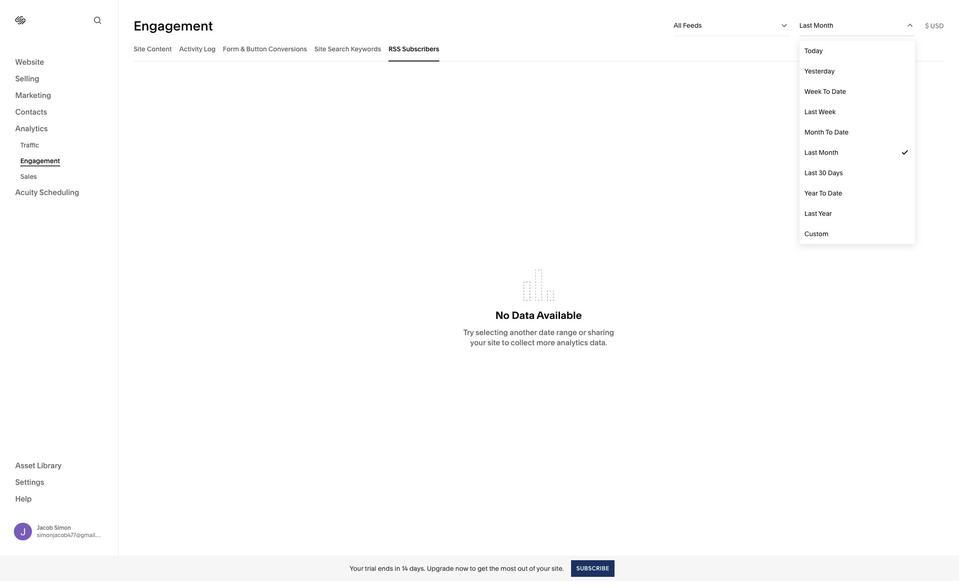 Task type: vqa. For each thing, say whether or not it's contained in the screenshot.
Jacob
yes



Task type: locate. For each thing, give the bounding box(es) containing it.
to
[[823, 87, 830, 96], [826, 128, 833, 136], [819, 189, 827, 197]]

0 vertical spatial month
[[814, 21, 834, 30]]

0 vertical spatial date
[[832, 87, 846, 96]]

all feeds
[[674, 21, 702, 30]]

0 vertical spatial engagement
[[134, 18, 213, 34]]

simonjacob477@gmail.com
[[37, 532, 108, 539]]

month down month to date on the top of page
[[819, 148, 839, 157]]

last
[[800, 21, 812, 30], [805, 108, 817, 116], [805, 148, 817, 157], [805, 169, 817, 177], [805, 210, 817, 218]]

2 vertical spatial date
[[828, 189, 842, 197]]

month down last week
[[805, 128, 824, 136]]

week up month to date on the top of page
[[819, 108, 836, 116]]

marketing
[[15, 91, 51, 100]]

0 vertical spatial to
[[823, 87, 830, 96]]

activity
[[179, 45, 202, 53]]

0 horizontal spatial your
[[470, 338, 486, 347]]

last month
[[800, 21, 834, 30], [805, 148, 839, 157]]

month inside button
[[814, 21, 834, 30]]

1 horizontal spatial to
[[502, 338, 509, 347]]

activity log button
[[179, 36, 216, 62]]

your down try
[[470, 338, 486, 347]]

more
[[536, 338, 555, 347]]

contacts link
[[15, 107, 103, 118]]

selling link
[[15, 74, 103, 85]]

your inside 'try selecting another date range or sharing your site to collect more analytics data.'
[[470, 338, 486, 347]]

trial
[[365, 564, 376, 573]]

asset library link
[[15, 460, 103, 472]]

1 vertical spatial to
[[470, 564, 476, 573]]

subscribe
[[577, 565, 609, 572]]

your
[[350, 564, 363, 573]]

0 horizontal spatial engagement
[[20, 157, 60, 165]]

upgrade
[[427, 564, 454, 573]]

data.
[[590, 338, 607, 347]]

month to date
[[805, 128, 849, 136]]

last left 30
[[805, 169, 817, 177]]

month
[[814, 21, 834, 30], [805, 128, 824, 136], [819, 148, 839, 157]]

sales
[[20, 173, 37, 181]]

analytics
[[557, 338, 588, 347]]

month up today
[[814, 21, 834, 30]]

scheduling
[[39, 188, 79, 197]]

&
[[241, 45, 245, 53]]

asset
[[15, 461, 35, 470]]

date down the days
[[828, 189, 842, 197]]

all
[[674, 21, 682, 30]]

2 vertical spatial month
[[819, 148, 839, 157]]

settings
[[15, 478, 44, 487]]

2 site from the left
[[314, 45, 326, 53]]

yesterday
[[805, 67, 835, 75]]

to right site
[[502, 338, 509, 347]]

jacob simon simonjacob477@gmail.com
[[37, 524, 108, 539]]

in
[[395, 564, 400, 573]]

usd
[[931, 22, 944, 30]]

or
[[579, 328, 586, 337]]

engagement up content
[[134, 18, 213, 34]]

1 vertical spatial engagement
[[20, 157, 60, 165]]

to for week
[[823, 87, 830, 96]]

site left content
[[134, 45, 145, 53]]

year down year to date on the right of the page
[[819, 210, 832, 218]]

available
[[537, 309, 582, 322]]

year up last year
[[805, 189, 818, 197]]

traffic
[[20, 141, 39, 149]]

ends
[[378, 564, 393, 573]]

engagement down traffic
[[20, 157, 60, 165]]

the
[[489, 564, 499, 573]]

rss subscribers
[[389, 45, 439, 53]]

last month up 30
[[805, 148, 839, 157]]

selling
[[15, 74, 39, 83]]

site left search
[[314, 45, 326, 53]]

subscribers
[[402, 45, 439, 53]]

to up last week
[[823, 87, 830, 96]]

last month button
[[800, 15, 915, 36]]

log
[[204, 45, 216, 53]]

site
[[134, 45, 145, 53], [314, 45, 326, 53]]

date down last week
[[834, 128, 849, 136]]

0 vertical spatial week
[[805, 87, 822, 96]]

button
[[246, 45, 267, 53]]

2 vertical spatial to
[[819, 189, 827, 197]]

now
[[455, 564, 468, 573]]

0 horizontal spatial to
[[470, 564, 476, 573]]

keywords
[[351, 45, 381, 53]]

site.
[[552, 564, 564, 573]]

All Feeds field
[[674, 15, 789, 36]]

site for site search keywords
[[314, 45, 326, 53]]

tab list
[[134, 36, 944, 62]]

traffic link
[[20, 137, 108, 153]]

custom
[[805, 230, 829, 238]]

0 vertical spatial last month
[[800, 21, 834, 30]]

analytics
[[15, 124, 48, 133]]

date
[[539, 328, 555, 337]]

1 horizontal spatial engagement
[[134, 18, 213, 34]]

0 horizontal spatial site
[[134, 45, 145, 53]]

1 horizontal spatial year
[[819, 210, 832, 218]]

your right of on the bottom right of the page
[[537, 564, 550, 573]]

date
[[832, 87, 846, 96], [834, 128, 849, 136], [828, 189, 842, 197]]

site search keywords
[[314, 45, 381, 53]]

analytics link
[[15, 123, 103, 135]]

1 vertical spatial to
[[826, 128, 833, 136]]

1 site from the left
[[134, 45, 145, 53]]

your
[[470, 338, 486, 347], [537, 564, 550, 573]]

another
[[510, 328, 537, 337]]

0 vertical spatial your
[[470, 338, 486, 347]]

to down last week
[[826, 128, 833, 136]]

to down 30
[[819, 189, 827, 197]]

1 vertical spatial your
[[537, 564, 550, 573]]

week down yesterday
[[805, 87, 822, 96]]

0 vertical spatial to
[[502, 338, 509, 347]]

most
[[501, 564, 516, 573]]

engagement
[[134, 18, 213, 34], [20, 157, 60, 165]]

last up last 30 days
[[805, 148, 817, 157]]

try
[[463, 328, 474, 337]]

last up today
[[800, 21, 812, 30]]

website link
[[15, 57, 103, 68]]

1 vertical spatial date
[[834, 128, 849, 136]]

date for week to date
[[832, 87, 846, 96]]

acuity scheduling
[[15, 188, 79, 197]]

help link
[[15, 494, 32, 504]]

date up last week
[[832, 87, 846, 96]]

to
[[502, 338, 509, 347], [470, 564, 476, 573]]

0 vertical spatial year
[[805, 189, 818, 197]]

asset library
[[15, 461, 62, 470]]

to left get at the bottom of the page
[[470, 564, 476, 573]]

days.
[[409, 564, 425, 573]]

last month up today
[[800, 21, 834, 30]]

1 vertical spatial month
[[805, 128, 824, 136]]

week
[[805, 87, 822, 96], [819, 108, 836, 116]]

last down week to date
[[805, 108, 817, 116]]

1 horizontal spatial site
[[314, 45, 326, 53]]

site content button
[[134, 36, 172, 62]]



Task type: describe. For each thing, give the bounding box(es) containing it.
site for site content
[[134, 45, 145, 53]]

date for month to date
[[834, 128, 849, 136]]

selecting
[[476, 328, 508, 337]]

feeds
[[683, 21, 702, 30]]

site content
[[134, 45, 172, 53]]

sales link
[[20, 169, 108, 185]]

last week
[[805, 108, 836, 116]]

year to date
[[805, 189, 842, 197]]

engagement link
[[20, 153, 108, 169]]

help
[[15, 494, 32, 503]]

form & button conversions button
[[223, 36, 307, 62]]

$
[[925, 22, 929, 30]]

simon
[[54, 524, 71, 531]]

last month inside button
[[800, 21, 834, 30]]

last inside button
[[800, 21, 812, 30]]

marketing link
[[15, 90, 103, 101]]

your trial ends in 14 days. upgrade now to get the most out of your site.
[[350, 564, 564, 573]]

to for year
[[819, 189, 827, 197]]

form
[[223, 45, 239, 53]]

acuity
[[15, 188, 38, 197]]

website
[[15, 57, 44, 67]]

date for year to date
[[828, 189, 842, 197]]

conversions
[[269, 45, 307, 53]]

acuity scheduling link
[[15, 187, 103, 198]]

collect
[[511, 338, 535, 347]]

rss subscribers button
[[389, 36, 439, 62]]

get
[[478, 564, 488, 573]]

last up custom
[[805, 210, 817, 218]]

site
[[488, 338, 500, 347]]

to for month
[[826, 128, 833, 136]]

no
[[496, 309, 510, 322]]

sharing
[[588, 328, 614, 337]]

1 vertical spatial last month
[[805, 148, 839, 157]]

1 vertical spatial year
[[819, 210, 832, 218]]

1 vertical spatial week
[[819, 108, 836, 116]]

rss
[[389, 45, 401, 53]]

1 horizontal spatial your
[[537, 564, 550, 573]]

search
[[328, 45, 349, 53]]

activity log
[[179, 45, 216, 53]]

no data available
[[496, 309, 582, 322]]

range
[[557, 328, 577, 337]]

14
[[402, 564, 408, 573]]

30
[[819, 169, 827, 177]]

try selecting another date range or sharing your site to collect more analytics data.
[[463, 328, 614, 347]]

days
[[828, 169, 843, 177]]

settings link
[[15, 477, 103, 488]]

$ usd
[[925, 22, 944, 30]]

of
[[529, 564, 535, 573]]

library
[[37, 461, 62, 470]]

last 30 days
[[805, 169, 843, 177]]

data
[[512, 309, 535, 322]]

week to date
[[805, 87, 846, 96]]

subscribe button
[[571, 560, 615, 577]]

content
[[147, 45, 172, 53]]

tab list containing site content
[[134, 36, 944, 62]]

form & button conversions
[[223, 45, 307, 53]]

0 horizontal spatial year
[[805, 189, 818, 197]]

today
[[805, 47, 823, 55]]

to inside 'try selecting another date range or sharing your site to collect more analytics data.'
[[502, 338, 509, 347]]

last year
[[805, 210, 832, 218]]

site search keywords button
[[314, 36, 381, 62]]

jacob
[[37, 524, 53, 531]]

contacts
[[15, 107, 47, 117]]

out
[[518, 564, 528, 573]]



